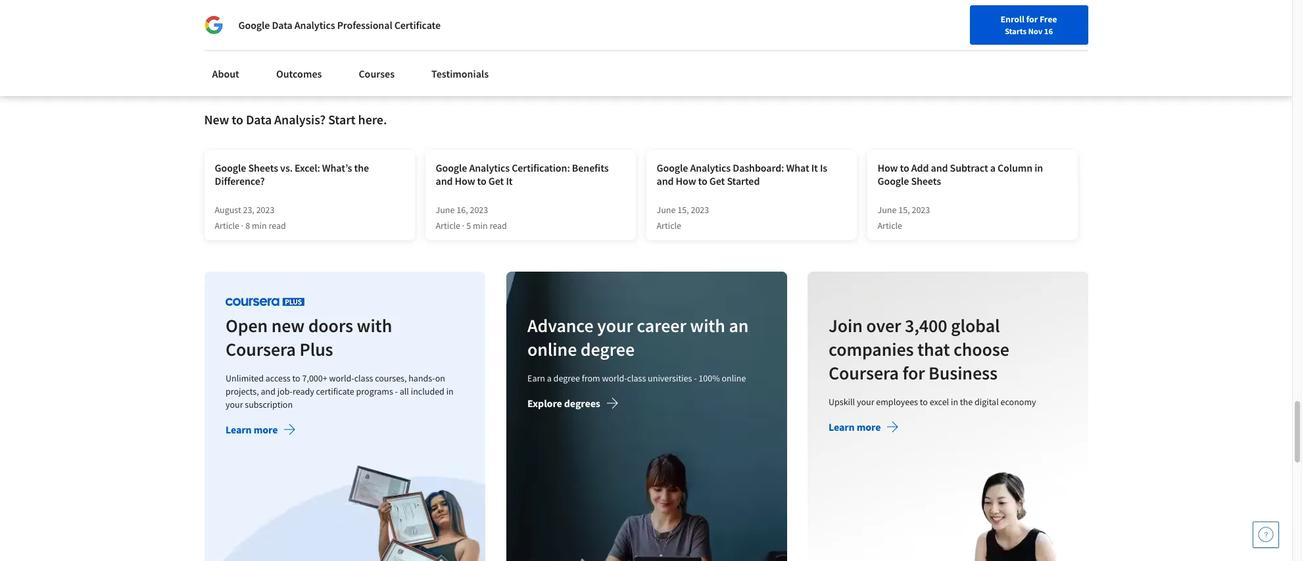 Task type: describe. For each thing, give the bounding box(es) containing it.
how inside google analytics dashboard: what it is and how to get started
[[676, 175, 696, 188]]

and inside google analytics dashboard: what it is and how to get started
[[657, 175, 674, 188]]

class for universities
[[627, 373, 646, 384]]

your for find
[[946, 41, 964, 53]]

0 vertical spatial new
[[966, 41, 983, 53]]

15, for to
[[678, 204, 689, 216]]

nov
[[1028, 26, 1043, 36]]

included
[[411, 386, 444, 398]]

coursera inside open new doors with coursera plus
[[225, 338, 296, 361]]

sheets inside the how to add and subtract a column in google sheets
[[911, 175, 941, 188]]

google for google data analytics professional certificate
[[238, 18, 270, 32]]

hands-
[[408, 373, 435, 384]]

employees
[[876, 396, 918, 408]]

it inside google analytics certification: benefits and how to get it
[[506, 175, 513, 188]]

find your new career link
[[921, 39, 1017, 56]]

google image
[[204, 16, 223, 34]]

and inside 'unlimited access to 7,000+ world-class courses, hands-on projects, and job-ready certificate programs - all included in your subscription'
[[260, 386, 275, 398]]

degree inside advance your career with an online degree
[[580, 338, 634, 361]]

career
[[636, 314, 686, 338]]

enroll for free starts nov 16
[[1001, 13, 1057, 36]]

it inside google analytics dashboard: what it is and how to get started
[[812, 161, 818, 175]]

june 16, 2023 article · 5 min read
[[436, 204, 507, 232]]

for inside join over 3,400 global companies that choose coursera for business
[[903, 361, 925, 385]]

excel
[[930, 396, 949, 408]]

1 vertical spatial degree
[[553, 373, 580, 384]]

english button
[[1017, 26, 1096, 69]]

june 15, 2023 article for to
[[657, 204, 709, 232]]

google for google analytics dashboard: what it is and how to get started
[[657, 161, 688, 175]]

unlimited
[[225, 373, 263, 384]]

start
[[328, 111, 356, 128]]

digital
[[975, 396, 999, 408]]

unlimited access to 7,000+ world-class courses, hands-on projects, and job-ready certificate programs - all included in your subscription
[[225, 373, 453, 411]]

coursera plus image
[[225, 298, 304, 306]]

open new doors with coursera plus
[[225, 314, 392, 361]]

help center image
[[1258, 527, 1274, 543]]

min for difference?
[[252, 220, 267, 232]]

subtract
[[950, 161, 989, 175]]

world- for from
[[602, 373, 627, 384]]

article for google analytics certification: benefits and how to get it
[[436, 220, 461, 232]]

google for google analytics certification: benefits and how to get it
[[436, 161, 467, 175]]

16,
[[457, 204, 468, 216]]

16
[[1045, 26, 1053, 36]]

outcomes link
[[268, 59, 330, 88]]

june 15, 2023 article for google
[[878, 204, 930, 232]]

new to data analysis? start here.
[[204, 111, 387, 128]]

find your new career
[[928, 41, 1010, 53]]

1 horizontal spatial -
[[694, 373, 696, 384]]

benefits
[[572, 161, 609, 175]]

article for google analytics dashboard: what it is and how to get started
[[657, 220, 682, 232]]

testimonials link
[[424, 59, 497, 88]]

economy
[[1001, 396, 1036, 408]]

0 vertical spatial data
[[272, 18, 293, 32]]

· for to
[[462, 220, 465, 232]]

analytics for google analytics certification: benefits and how to get it
[[469, 161, 510, 175]]

certificate
[[395, 18, 441, 32]]

degrees
[[564, 397, 600, 410]]

choose
[[954, 338, 1010, 361]]

enroll
[[1001, 13, 1025, 25]]

world- for 7,000+
[[329, 373, 354, 384]]

how inside google analytics certification: benefits and how to get it
[[455, 175, 475, 188]]

career
[[985, 41, 1010, 53]]

join
[[829, 314, 863, 338]]

google for google sheets vs. excel: what's the difference?
[[215, 161, 246, 175]]

min for to
[[473, 220, 488, 232]]

earn
[[527, 373, 545, 384]]

7,000+
[[302, 373, 327, 384]]

global
[[951, 314, 1000, 338]]

all
[[399, 386, 409, 398]]

1 vertical spatial new
[[204, 111, 229, 128]]

dashboard:
[[733, 161, 784, 175]]

0 horizontal spatial learn more link
[[225, 423, 296, 439]]

in inside 'unlimited access to 7,000+ world-class courses, hands-on projects, and job-ready certificate programs - all included in your subscription'
[[446, 386, 453, 398]]

analytics for google analytics dashboard: what it is and how to get started
[[690, 161, 731, 175]]

english
[[1040, 41, 1072, 54]]

what's
[[322, 161, 352, 175]]

sheets inside "google sheets vs. excel: what's the difference?"
[[248, 161, 278, 175]]

access
[[265, 373, 290, 384]]

your for advance
[[597, 314, 633, 338]]

article for google sheets vs. excel: what's the difference?
[[215, 220, 239, 232]]

courses,
[[375, 373, 407, 384]]

0 horizontal spatial analytics
[[295, 18, 335, 32]]

doors
[[308, 314, 353, 338]]

august 23, 2023 article · 8 min read
[[215, 204, 286, 232]]

explore degrees
[[527, 397, 600, 410]]

find
[[928, 41, 944, 53]]

to inside the how to add and subtract a column in google sheets
[[900, 161, 910, 175]]

article for how to add and subtract a column in google sheets
[[878, 220, 903, 232]]

free
[[1040, 13, 1057, 25]]

3,400
[[905, 314, 948, 338]]

join over 3,400 global companies that choose coursera for business
[[829, 314, 1010, 385]]

started
[[727, 175, 760, 188]]

how inside the how to add and subtract a column in google sheets
[[878, 161, 898, 175]]

advance your career with an online degree
[[527, 314, 748, 361]]

1 horizontal spatial the
[[960, 396, 973, 408]]

get inside google analytics dashboard: what it is and how to get started
[[710, 175, 725, 188]]

100%
[[698, 373, 720, 384]]

upskill
[[829, 396, 855, 408]]

courses link
[[351, 59, 403, 88]]

here.
[[358, 111, 387, 128]]

google analytics certification: benefits and how to get it
[[436, 161, 609, 188]]

a inside the how to add and subtract a column in google sheets
[[991, 161, 996, 175]]

projects,
[[225, 386, 259, 398]]

google data analytics professional certificate
[[238, 18, 441, 32]]

ready
[[292, 386, 314, 398]]

read for difference?
[[269, 220, 286, 232]]

coursera inside join over 3,400 global companies that choose coursera for business
[[829, 361, 899, 385]]

certification:
[[512, 161, 570, 175]]

and inside the how to add and subtract a column in google sheets
[[931, 161, 948, 175]]

- inside 'unlimited access to 7,000+ world-class courses, hands-on projects, and job-ready certificate programs - all included in your subscription'
[[395, 386, 398, 398]]

earn a degree from world-class universities - 100% online
[[527, 373, 746, 384]]

advance
[[527, 314, 593, 338]]

google sheets vs. excel: what's the difference?
[[215, 161, 369, 188]]

in inside the how to add and subtract a column in google sheets
[[1035, 161, 1043, 175]]

about link
[[204, 59, 247, 88]]

google inside the how to add and subtract a column in google sheets
[[878, 175, 909, 188]]

explore
[[527, 397, 562, 410]]

june for how to add and subtract a column in google sheets
[[878, 204, 897, 216]]

is
[[820, 161, 828, 175]]

your inside 'unlimited access to 7,000+ world-class courses, hands-on projects, and job-ready certificate programs - all included in your subscription'
[[225, 399, 243, 411]]

learn more for 'learn more' link to the right
[[829, 421, 881, 434]]

universities
[[211, 7, 263, 20]]



Task type: locate. For each thing, give the bounding box(es) containing it.
0 horizontal spatial get
[[489, 175, 504, 188]]

0 horizontal spatial with
[[357, 314, 392, 338]]

new
[[966, 41, 983, 53], [204, 111, 229, 128]]

2023 for certification:
[[470, 204, 488, 216]]

analytics
[[295, 18, 335, 32], [469, 161, 510, 175], [690, 161, 731, 175]]

None search field
[[188, 35, 503, 61]]

1 horizontal spatial learn more
[[829, 421, 881, 434]]

- left 100%
[[694, 373, 696, 384]]

0 horizontal spatial more
[[253, 423, 278, 436]]

world- up 'certificate'
[[329, 373, 354, 384]]

in
[[1035, 161, 1043, 175], [446, 386, 453, 398], [951, 396, 958, 408]]

get up june 16, 2023 article · 5 min read
[[489, 175, 504, 188]]

your inside advance your career with an online degree
[[597, 314, 633, 338]]

what
[[786, 161, 810, 175]]

0 horizontal spatial june
[[436, 204, 455, 216]]

2 horizontal spatial june
[[878, 204, 897, 216]]

june for google analytics certification: benefits and how to get it
[[436, 204, 455, 216]]

with for career
[[690, 314, 725, 338]]

2 article from the left
[[436, 220, 461, 232]]

read right 5
[[490, 220, 507, 232]]

· left 5
[[462, 220, 465, 232]]

2 june 15, 2023 article from the left
[[878, 204, 930, 232]]

open
[[225, 314, 268, 338]]

your for upskill
[[857, 396, 874, 408]]

1 min from the left
[[252, 220, 267, 232]]

for up employees
[[903, 361, 925, 385]]

to left add
[[900, 161, 910, 175]]

1 horizontal spatial how
[[676, 175, 696, 188]]

to inside google analytics dashboard: what it is and how to get started
[[698, 175, 708, 188]]

1 june 15, 2023 article from the left
[[657, 204, 709, 232]]

1 vertical spatial the
[[960, 396, 973, 408]]

article inside august 23, 2023 article · 8 min read
[[215, 220, 239, 232]]

15, for google
[[899, 204, 910, 216]]

to up ready
[[292, 373, 300, 384]]

1 horizontal spatial 15,
[[899, 204, 910, 216]]

read inside august 23, 2023 article · 8 min read
[[269, 220, 286, 232]]

2023 inside august 23, 2023 article · 8 min read
[[256, 204, 275, 216]]

business
[[929, 361, 998, 385]]

job-
[[277, 386, 292, 398]]

in right excel
[[951, 396, 958, 408]]

more
[[857, 421, 881, 434], [253, 423, 278, 436]]

learn more down "upskill"
[[829, 421, 881, 434]]

1 horizontal spatial with
[[690, 314, 725, 338]]

1 horizontal spatial in
[[951, 396, 958, 408]]

1 2023 from the left
[[256, 204, 275, 216]]

learn more down subscription
[[225, 423, 278, 436]]

1 horizontal spatial class
[[627, 373, 646, 384]]

2 with from the left
[[690, 314, 725, 338]]

over
[[866, 314, 901, 338]]

your inside find your new career link
[[946, 41, 964, 53]]

how left add
[[878, 161, 898, 175]]

0 horizontal spatial june 15, 2023 article
[[657, 204, 709, 232]]

and
[[931, 161, 948, 175], [436, 175, 453, 188], [657, 175, 674, 188], [260, 386, 275, 398]]

1 with from the left
[[357, 314, 392, 338]]

for inside enroll for free starts nov 16
[[1027, 13, 1038, 25]]

5
[[467, 220, 471, 232]]

analytics left professional
[[295, 18, 335, 32]]

the
[[354, 161, 369, 175], [960, 396, 973, 408]]

1 horizontal spatial read
[[490, 220, 507, 232]]

0 horizontal spatial learn more
[[225, 423, 278, 436]]

courses
[[359, 67, 395, 80]]

learn more link down subscription
[[225, 423, 296, 439]]

2 read from the left
[[490, 220, 507, 232]]

0 horizontal spatial new
[[204, 111, 229, 128]]

with right doors
[[357, 314, 392, 338]]

testimonials
[[432, 67, 489, 80]]

june inside june 16, 2023 article · 5 min read
[[436, 204, 455, 216]]

the inside "google sheets vs. excel: what's the difference?"
[[354, 161, 369, 175]]

to
[[232, 111, 243, 128], [900, 161, 910, 175], [477, 175, 487, 188], [698, 175, 708, 188], [292, 373, 300, 384], [920, 396, 928, 408]]

more for 'learn more' link to the right
[[857, 421, 881, 434]]

1 horizontal spatial new
[[966, 41, 983, 53]]

with for doors
[[357, 314, 392, 338]]

· for difference?
[[241, 220, 244, 232]]

1 world- from the left
[[329, 373, 354, 384]]

coursera up "upskill"
[[829, 361, 899, 385]]

2 15, from the left
[[899, 204, 910, 216]]

on
[[435, 373, 445, 384]]

coursera up unlimited
[[225, 338, 296, 361]]

class inside 'unlimited access to 7,000+ world-class courses, hands-on projects, and job-ready certificate programs - all included in your subscription'
[[354, 373, 373, 384]]

15,
[[678, 204, 689, 216], [899, 204, 910, 216]]

learn
[[829, 421, 855, 434], [225, 423, 251, 436]]

2023 right 16,
[[470, 204, 488, 216]]

certificate
[[316, 386, 354, 398]]

your right "upskill"
[[857, 396, 874, 408]]

· inside august 23, 2023 article · 8 min read
[[241, 220, 244, 232]]

1 article from the left
[[215, 220, 239, 232]]

4 article from the left
[[878, 220, 903, 232]]

2 min from the left
[[473, 220, 488, 232]]

0 vertical spatial online
[[527, 338, 577, 361]]

get left started
[[710, 175, 725, 188]]

2023 down google analytics dashboard: what it is and how to get started
[[691, 204, 709, 216]]

23,
[[243, 204, 254, 216]]

1 horizontal spatial learn
[[829, 421, 855, 434]]

get inside google analytics certification: benefits and how to get it
[[489, 175, 504, 188]]

0 horizontal spatial coursera
[[225, 338, 296, 361]]

your right find on the top right
[[946, 41, 964, 53]]

starts
[[1005, 26, 1027, 36]]

june for google analytics dashboard: what it is and how to get started
[[657, 204, 676, 216]]

2 get from the left
[[710, 175, 725, 188]]

0 horizontal spatial learn
[[225, 423, 251, 436]]

read
[[269, 220, 286, 232], [490, 220, 507, 232]]

learn more link down "upskill"
[[829, 421, 899, 436]]

for up nov
[[1027, 13, 1038, 25]]

learn down "upskill"
[[829, 421, 855, 434]]

1 horizontal spatial online
[[721, 373, 746, 384]]

online up earn
[[527, 338, 577, 361]]

8
[[245, 220, 250, 232]]

to left excel
[[920, 396, 928, 408]]

2023
[[256, 204, 275, 216], [470, 204, 488, 216], [691, 204, 709, 216], [912, 204, 930, 216]]

august
[[215, 204, 241, 216]]

1 horizontal spatial june
[[657, 204, 676, 216]]

online right 100%
[[721, 373, 746, 384]]

2 horizontal spatial how
[[878, 161, 898, 175]]

2023 for dashboard:
[[691, 204, 709, 216]]

professional
[[337, 18, 392, 32]]

a right earn
[[547, 373, 551, 384]]

read right 8
[[269, 220, 286, 232]]

1 · from the left
[[241, 220, 244, 232]]

analytics inside google analytics dashboard: what it is and how to get started
[[690, 161, 731, 175]]

2023 for vs.
[[256, 204, 275, 216]]

0 horizontal spatial read
[[269, 220, 286, 232]]

0 horizontal spatial -
[[395, 386, 398, 398]]

0 vertical spatial degree
[[580, 338, 634, 361]]

min inside june 16, 2023 article · 5 min read
[[473, 220, 488, 232]]

1 horizontal spatial a
[[991, 161, 996, 175]]

learn down projects,
[[225, 423, 251, 436]]

1 get from the left
[[489, 175, 504, 188]]

3 article from the left
[[657, 220, 682, 232]]

article
[[215, 220, 239, 232], [436, 220, 461, 232], [657, 220, 682, 232], [878, 220, 903, 232]]

1 horizontal spatial for
[[1027, 13, 1038, 25]]

2 horizontal spatial in
[[1035, 161, 1043, 175]]

2023 inside june 16, 2023 article · 5 min read
[[470, 204, 488, 216]]

learn more for left 'learn more' link
[[225, 423, 278, 436]]

read for to
[[490, 220, 507, 232]]

learn more
[[829, 421, 881, 434], [225, 423, 278, 436]]

and inside google analytics certification: benefits and how to get it
[[436, 175, 453, 188]]

1 vertical spatial online
[[721, 373, 746, 384]]

0 vertical spatial the
[[354, 161, 369, 175]]

1 horizontal spatial ·
[[462, 220, 465, 232]]

1 horizontal spatial more
[[857, 421, 881, 434]]

sheets left vs.
[[248, 161, 278, 175]]

more down subscription
[[253, 423, 278, 436]]

google inside google analytics certification: benefits and how to get it
[[436, 161, 467, 175]]

your
[[946, 41, 964, 53], [597, 314, 633, 338], [857, 396, 874, 408], [225, 399, 243, 411]]

class left universities
[[627, 373, 646, 384]]

1 horizontal spatial sheets
[[911, 175, 941, 188]]

degree up from
[[580, 338, 634, 361]]

sheets left subtract
[[911, 175, 941, 188]]

0 horizontal spatial class
[[354, 373, 373, 384]]

0 horizontal spatial the
[[354, 161, 369, 175]]

how to add and subtract a column in google sheets
[[878, 161, 1043, 188]]

coursera
[[225, 338, 296, 361], [829, 361, 899, 385]]

1 june from the left
[[436, 204, 455, 216]]

your down projects,
[[225, 399, 243, 411]]

analysis?
[[274, 111, 326, 128]]

2 world- from the left
[[602, 373, 627, 384]]

0 horizontal spatial 15,
[[678, 204, 689, 216]]

1 vertical spatial -
[[395, 386, 398, 398]]

google inside "google sheets vs. excel: what's the difference?"
[[215, 161, 246, 175]]

0 horizontal spatial a
[[547, 373, 551, 384]]

slides element
[[228, 65, 1065, 78]]

1 horizontal spatial june 15, 2023 article
[[878, 204, 930, 232]]

world- right from
[[602, 373, 627, 384]]

1 horizontal spatial world-
[[602, 373, 627, 384]]

1 horizontal spatial min
[[473, 220, 488, 232]]

with left an
[[690, 314, 725, 338]]

2023 right 23,
[[256, 204, 275, 216]]

learn for left 'learn more' link
[[225, 423, 251, 436]]

1 horizontal spatial analytics
[[469, 161, 510, 175]]

about
[[212, 67, 239, 80]]

more down employees
[[857, 421, 881, 434]]

vs.
[[280, 161, 293, 175]]

0 horizontal spatial for
[[903, 361, 925, 385]]

1 horizontal spatial get
[[710, 175, 725, 188]]

universities
[[647, 373, 692, 384]]

new down about link on the left of page
[[204, 111, 229, 128]]

0 horizontal spatial min
[[252, 220, 267, 232]]

world- inside 'unlimited access to 7,000+ world-class courses, hands-on projects, and job-ready certificate programs - all included in your subscription'
[[329, 373, 354, 384]]

excel:
[[295, 161, 320, 175]]

2023 for add
[[912, 204, 930, 216]]

2 horizontal spatial analytics
[[690, 161, 731, 175]]

· inside june 16, 2023 article · 5 min read
[[462, 220, 465, 232]]

class up programs
[[354, 373, 373, 384]]

google
[[238, 18, 270, 32], [215, 161, 246, 175], [436, 161, 467, 175], [657, 161, 688, 175], [878, 175, 909, 188]]

how up 16,
[[455, 175, 475, 188]]

to inside 'unlimited access to 7,000+ world-class courses, hands-on projects, and job-ready certificate programs - all included in your subscription'
[[292, 373, 300, 384]]

upskill your employees to excel in the digital economy
[[829, 396, 1036, 408]]

1 horizontal spatial coursera
[[829, 361, 899, 385]]

1 horizontal spatial learn more link
[[829, 421, 899, 436]]

1 vertical spatial data
[[246, 111, 272, 128]]

3 2023 from the left
[[691, 204, 709, 216]]

degree left from
[[553, 373, 580, 384]]

the left digital
[[960, 396, 973, 408]]

0 vertical spatial for
[[1027, 13, 1038, 25]]

0 horizontal spatial it
[[506, 175, 513, 188]]

google inside google analytics dashboard: what it is and how to get started
[[657, 161, 688, 175]]

0 horizontal spatial in
[[446, 386, 453, 398]]

to down about
[[232, 111, 243, 128]]

a left column
[[991, 161, 996, 175]]

0 vertical spatial a
[[991, 161, 996, 175]]

from
[[581, 373, 600, 384]]

analytics left certification:
[[469, 161, 510, 175]]

plus
[[299, 338, 333, 361]]

0 vertical spatial -
[[694, 373, 696, 384]]

june 15, 2023 article
[[657, 204, 709, 232], [878, 204, 930, 232]]

it left is
[[812, 161, 818, 175]]

online inside advance your career with an online degree
[[527, 338, 577, 361]]

learn for 'learn more' link to the right
[[829, 421, 855, 434]]

2 · from the left
[[462, 220, 465, 232]]

sheets
[[248, 161, 278, 175], [911, 175, 941, 188]]

to left started
[[698, 175, 708, 188]]

subscription
[[245, 399, 292, 411]]

google analytics dashboard: what it is and how to get started
[[657, 161, 828, 188]]

1 15, from the left
[[678, 204, 689, 216]]

1 vertical spatial a
[[547, 373, 551, 384]]

article inside june 16, 2023 article · 5 min read
[[436, 220, 461, 232]]

add
[[912, 161, 929, 175]]

the right what's
[[354, 161, 369, 175]]

class for courses,
[[354, 373, 373, 384]]

analytics inside google analytics certification: benefits and how to get it
[[469, 161, 510, 175]]

outcomes
[[276, 67, 322, 80]]

-
[[694, 373, 696, 384], [395, 386, 398, 398]]

analytics left "dashboard:" on the top
[[690, 161, 731, 175]]

0 horizontal spatial world-
[[329, 373, 354, 384]]

to up june 16, 2023 article · 5 min read
[[477, 175, 487, 188]]

2023 down add
[[912, 204, 930, 216]]

column
[[998, 161, 1033, 175]]

an
[[729, 314, 748, 338]]

companies
[[829, 338, 914, 361]]

2 2023 from the left
[[470, 204, 488, 216]]

min right 5
[[473, 220, 488, 232]]

it up june 16, 2023 article · 5 min read
[[506, 175, 513, 188]]

0 horizontal spatial ·
[[241, 220, 244, 232]]

more for left 'learn more' link
[[253, 423, 278, 436]]

in right column
[[1035, 161, 1043, 175]]

with inside advance your career with an online degree
[[690, 314, 725, 338]]

1 read from the left
[[269, 220, 286, 232]]

explore degrees link
[[527, 397, 618, 413]]

2 class from the left
[[627, 373, 646, 384]]

min right 8
[[252, 220, 267, 232]]

data left analysis?
[[246, 111, 272, 128]]

1 horizontal spatial it
[[812, 161, 818, 175]]

difference?
[[215, 175, 265, 188]]

min inside august 23, 2023 article · 8 min read
[[252, 220, 267, 232]]

2 june from the left
[[657, 204, 676, 216]]

4 2023 from the left
[[912, 204, 930, 216]]

for
[[195, 7, 209, 20]]

to inside google analytics certification: benefits and how to get it
[[477, 175, 487, 188]]

new left the career
[[966, 41, 983, 53]]

1 class from the left
[[354, 373, 373, 384]]

0 horizontal spatial sheets
[[248, 161, 278, 175]]

read inside june 16, 2023 article · 5 min read
[[490, 220, 507, 232]]

1 vertical spatial for
[[903, 361, 925, 385]]

for universities
[[195, 7, 263, 20]]

·
[[241, 220, 244, 232], [462, 220, 465, 232]]

new
[[271, 314, 304, 338]]

with inside open new doors with coursera plus
[[357, 314, 392, 338]]

in right included
[[446, 386, 453, 398]]

0 horizontal spatial how
[[455, 175, 475, 188]]

- left all
[[395, 386, 398, 398]]

3 june from the left
[[878, 204, 897, 216]]

that
[[918, 338, 950, 361]]

your left career
[[597, 314, 633, 338]]

data right universities
[[272, 18, 293, 32]]

programs
[[356, 386, 393, 398]]

0 horizontal spatial online
[[527, 338, 577, 361]]

· left 8
[[241, 220, 244, 232]]

how left started
[[676, 175, 696, 188]]



Task type: vqa. For each thing, say whether or not it's contained in the screenshot.
learning
no



